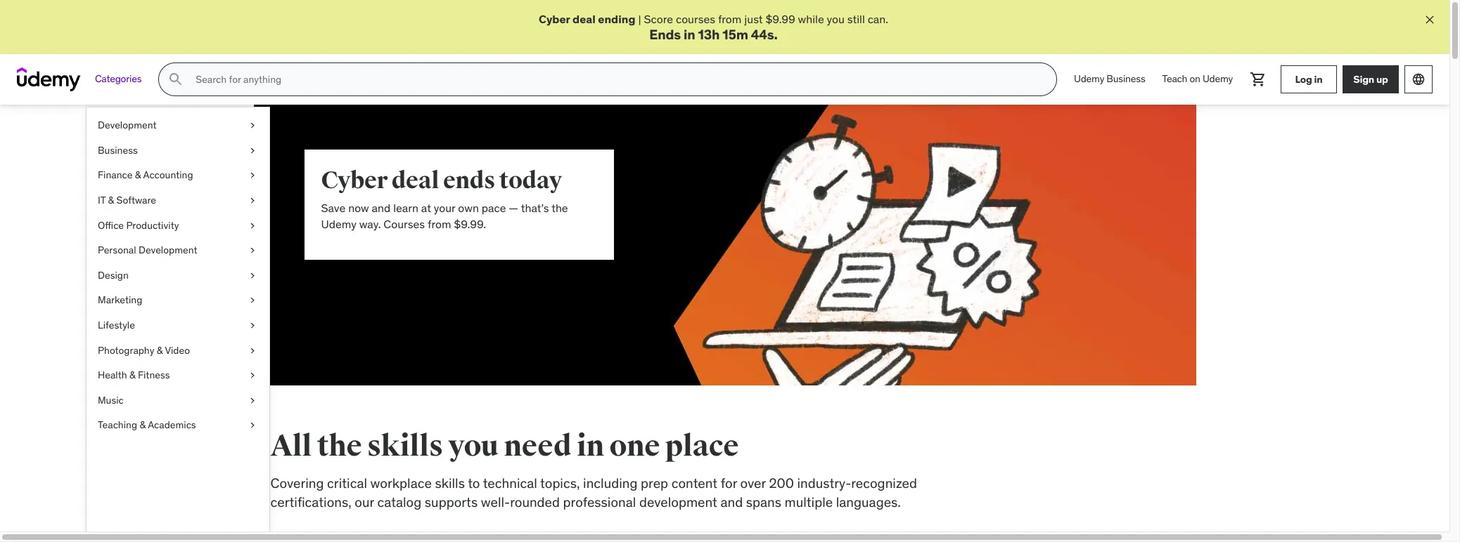 Task type: vqa. For each thing, say whether or not it's contained in the screenshot.
Cyber related to ending
yes



Task type: describe. For each thing, give the bounding box(es) containing it.
productivity
[[126, 219, 179, 232]]

skills inside covering critical workplace skills to technical topics, including prep content for over 200 industry-recognized certifications, our catalog supports well-rounded professional development and spans multiple languages.
[[435, 476, 465, 492]]

cyber for ending
[[539, 12, 570, 26]]

business link
[[87, 138, 269, 163]]

finance
[[98, 169, 133, 182]]

courses
[[384, 217, 425, 231]]

xsmall image for business
[[247, 144, 258, 158]]

all
[[270, 429, 312, 465]]

ending
[[598, 12, 635, 26]]

cyber deal ending | score courses from just $9.99 while you still can. ends in 13h 15m 44s .
[[539, 12, 888, 43]]

music link
[[87, 389, 269, 414]]

log
[[1295, 73, 1312, 86]]

now
[[348, 201, 369, 215]]

it & software link
[[87, 188, 269, 214]]

sign up
[[1353, 73, 1388, 86]]

one
[[609, 429, 660, 465]]

design link
[[87, 264, 269, 289]]

xsmall image for teaching & academics
[[247, 419, 258, 433]]

lifestyle
[[98, 319, 135, 332]]

personal development link
[[87, 239, 269, 264]]

teach on udemy link
[[1154, 63, 1241, 96]]

pace
[[482, 201, 506, 215]]

you inside cyber deal ending | score courses from just $9.99 while you still can. ends in 13h 15m 44s .
[[827, 12, 845, 26]]

—
[[509, 201, 518, 215]]

workplace
[[370, 476, 432, 492]]

industry-
[[797, 476, 851, 492]]

office productivity link
[[87, 214, 269, 239]]

finance & accounting link
[[87, 163, 269, 188]]

languages.
[[836, 494, 901, 511]]

udemy inside the teach on udemy link
[[1203, 73, 1233, 85]]

xsmall image for personal development
[[247, 244, 258, 258]]

development link
[[87, 113, 269, 138]]

including
[[583, 476, 638, 492]]

covering
[[270, 476, 324, 492]]

& for video
[[157, 344, 163, 357]]

design
[[98, 269, 129, 282]]

ends
[[649, 26, 681, 43]]

way.
[[359, 217, 381, 231]]

personal
[[98, 244, 136, 257]]

deal for ends
[[392, 166, 439, 196]]

learn
[[393, 201, 418, 215]]

the inside cyber deal ends today save now and learn at your own pace — that's the udemy way. courses from $9.99.
[[552, 201, 568, 215]]

xsmall image for it & software
[[247, 194, 258, 208]]

from inside cyber deal ends today save now and learn at your own pace — that's the udemy way. courses from $9.99.
[[428, 217, 451, 231]]

office productivity
[[98, 219, 179, 232]]

$9.99.
[[454, 217, 486, 231]]

sign up link
[[1343, 66, 1399, 94]]

xsmall image for health & fitness
[[247, 369, 258, 383]]

udemy business link
[[1066, 63, 1154, 96]]

& for accounting
[[135, 169, 141, 182]]

photography & video link
[[87, 339, 269, 364]]

just
[[744, 12, 763, 26]]

log in link
[[1281, 66, 1337, 94]]

0 horizontal spatial in
[[577, 429, 604, 465]]

score
[[644, 12, 673, 26]]

recognized
[[851, 476, 917, 492]]

prep
[[641, 476, 668, 492]]

200
[[769, 476, 794, 492]]

it
[[98, 194, 106, 207]]

save
[[321, 201, 346, 215]]

xsmall image for office productivity
[[247, 219, 258, 233]]

academics
[[148, 419, 196, 432]]

tab navigation element
[[270, 535, 1179, 543]]

for
[[721, 476, 737, 492]]

and inside covering critical workplace skills to technical topics, including prep content for over 200 industry-recognized certifications, our catalog supports well-rounded professional development and spans multiple languages.
[[721, 494, 743, 511]]

development
[[639, 494, 717, 511]]

categories
[[95, 73, 142, 85]]

marketing
[[98, 294, 142, 307]]

all the skills you need in one place
[[270, 429, 739, 465]]

udemy business
[[1074, 73, 1145, 85]]

to
[[468, 476, 480, 492]]

sign
[[1353, 73, 1374, 86]]

cyber for ends
[[321, 166, 388, 196]]

today
[[499, 166, 562, 196]]

teach on udemy
[[1162, 73, 1233, 85]]

0 horizontal spatial you
[[448, 429, 499, 465]]



Task type: locate. For each thing, give the bounding box(es) containing it.
software
[[116, 194, 156, 207]]

the up critical at left
[[317, 429, 362, 465]]

xsmall image for photography & video
[[247, 344, 258, 358]]

can.
[[868, 12, 888, 26]]

office
[[98, 219, 124, 232]]

deal inside cyber deal ending | score courses from just $9.99 while you still can. ends in 13h 15m 44s .
[[573, 12, 596, 26]]

xsmall image inside photography & video link
[[247, 344, 258, 358]]

0 vertical spatial in
[[684, 26, 695, 43]]

1 vertical spatial the
[[317, 429, 362, 465]]

xsmall image inside finance & accounting link
[[247, 169, 258, 183]]

7 xsmall image from the top
[[247, 394, 258, 408]]

1 vertical spatial cyber
[[321, 166, 388, 196]]

the right that's
[[552, 201, 568, 215]]

xsmall image inside marketing link
[[247, 294, 258, 308]]

cyber up now
[[321, 166, 388, 196]]

|
[[638, 12, 641, 26]]

over
[[740, 476, 766, 492]]

1 horizontal spatial you
[[827, 12, 845, 26]]

teaching
[[98, 419, 137, 432]]

xsmall image inside business link
[[247, 144, 258, 158]]

1 horizontal spatial in
[[684, 26, 695, 43]]

1 xsmall image from the top
[[247, 119, 258, 133]]

xsmall image for lifestyle
[[247, 319, 258, 333]]

in
[[684, 26, 695, 43], [1314, 73, 1323, 86], [577, 429, 604, 465]]

2 vertical spatial in
[[577, 429, 604, 465]]

& right it at the left
[[108, 194, 114, 207]]

0 horizontal spatial deal
[[392, 166, 439, 196]]

multiple
[[785, 494, 833, 511]]

it & software
[[98, 194, 156, 207]]

6 xsmall image from the top
[[247, 419, 258, 433]]

& for academics
[[140, 419, 146, 432]]

the
[[552, 201, 568, 215], [317, 429, 362, 465]]

xsmall image for development
[[247, 119, 258, 133]]

udemy image
[[17, 68, 81, 92]]

0 vertical spatial development
[[98, 119, 157, 132]]

you left still
[[827, 12, 845, 26]]

1 vertical spatial business
[[98, 144, 138, 157]]

2 horizontal spatial in
[[1314, 73, 1323, 86]]

xsmall image for marketing
[[247, 294, 258, 308]]

1 vertical spatial deal
[[392, 166, 439, 196]]

development
[[98, 119, 157, 132], [139, 244, 197, 257]]

supports
[[425, 494, 478, 511]]

technical
[[483, 476, 537, 492]]

in up including on the left
[[577, 429, 604, 465]]

business up finance
[[98, 144, 138, 157]]

xsmall image inside lifestyle link
[[247, 319, 258, 333]]

own
[[458, 201, 479, 215]]

1 vertical spatial from
[[428, 217, 451, 231]]

rounded
[[510, 494, 560, 511]]

and down for
[[721, 494, 743, 511]]

lifestyle link
[[87, 314, 269, 339]]

udemy
[[1074, 73, 1104, 85], [1203, 73, 1233, 85], [321, 217, 357, 231]]

& for software
[[108, 194, 114, 207]]

from down your
[[428, 217, 451, 231]]

0 vertical spatial the
[[552, 201, 568, 215]]

xsmall image inside music link
[[247, 394, 258, 408]]

udemy inside cyber deal ends today save now and learn at your own pace — that's the udemy way. courses from $9.99.
[[321, 217, 357, 231]]

3 xsmall image from the top
[[247, 244, 258, 258]]

deal for ending
[[573, 12, 596, 26]]

photography
[[98, 344, 154, 357]]

0 horizontal spatial and
[[372, 201, 391, 215]]

development down office productivity link
[[139, 244, 197, 257]]

1 vertical spatial skills
[[435, 476, 465, 492]]

fitness
[[138, 369, 170, 382]]

close image
[[1423, 13, 1437, 27]]

development inside personal development "link"
[[139, 244, 197, 257]]

cyber left ending
[[539, 12, 570, 26]]

and
[[372, 201, 391, 215], [721, 494, 743, 511]]

health & fitness
[[98, 369, 170, 382]]

0 vertical spatial deal
[[573, 12, 596, 26]]

skills up supports
[[435, 476, 465, 492]]

music
[[98, 394, 124, 407]]

1 xsmall image from the top
[[247, 194, 258, 208]]

deal inside cyber deal ends today save now and learn at your own pace — that's the udemy way. courses from $9.99.
[[392, 166, 439, 196]]

courses
[[676, 12, 715, 26]]

development down the categories dropdown button
[[98, 119, 157, 132]]

& left video
[[157, 344, 163, 357]]

xsmall image inside teaching & academics link
[[247, 419, 258, 433]]

xsmall image
[[247, 119, 258, 133], [247, 144, 258, 158], [247, 169, 258, 183], [247, 269, 258, 283], [247, 344, 258, 358], [247, 369, 258, 383], [247, 394, 258, 408]]

health & fitness link
[[87, 364, 269, 389]]

skills
[[367, 429, 443, 465], [435, 476, 465, 492]]

xsmall image inside it & software link
[[247, 194, 258, 208]]

at
[[421, 201, 431, 215]]

xsmall image inside health & fitness link
[[247, 369, 258, 383]]

shopping cart with 0 items image
[[1250, 71, 1267, 88]]

5 xsmall image from the top
[[247, 344, 258, 358]]

xsmall image for finance & accounting
[[247, 169, 258, 183]]

topics,
[[540, 476, 580, 492]]

development inside development link
[[98, 119, 157, 132]]

our
[[355, 494, 374, 511]]

on
[[1190, 73, 1200, 85]]

photography & video
[[98, 344, 190, 357]]

4 xsmall image from the top
[[247, 269, 258, 283]]

0 vertical spatial from
[[718, 12, 742, 26]]

from
[[718, 12, 742, 26], [428, 217, 451, 231]]

in inside cyber deal ending | score courses from just $9.99 while you still can. ends in 13h 15m 44s .
[[684, 26, 695, 43]]

place
[[665, 429, 739, 465]]

xsmall image
[[247, 194, 258, 208], [247, 219, 258, 233], [247, 244, 258, 258], [247, 294, 258, 308], [247, 319, 258, 333], [247, 419, 258, 433]]

cyber deal ends today save now and learn at your own pace — that's the udemy way. courses from $9.99.
[[321, 166, 568, 231]]

while
[[798, 12, 824, 26]]

deal left ending
[[573, 12, 596, 26]]

business
[[1107, 73, 1145, 85], [98, 144, 138, 157]]

2 xsmall image from the top
[[247, 219, 258, 233]]

submit search image
[[168, 71, 185, 88]]

2 horizontal spatial udemy
[[1203, 73, 1233, 85]]

4 xsmall image from the top
[[247, 294, 258, 308]]

Search for anything text field
[[193, 68, 1040, 92]]

your
[[434, 201, 455, 215]]

0 horizontal spatial from
[[428, 217, 451, 231]]

xsmall image inside office productivity link
[[247, 219, 258, 233]]

that's
[[521, 201, 549, 215]]

ends
[[443, 166, 495, 196]]

up
[[1376, 73, 1388, 86]]

health
[[98, 369, 127, 382]]

0 horizontal spatial the
[[317, 429, 362, 465]]

finance & accounting
[[98, 169, 193, 182]]

still
[[847, 12, 865, 26]]

accounting
[[143, 169, 193, 182]]

xsmall image inside personal development "link"
[[247, 244, 258, 258]]

0 vertical spatial skills
[[367, 429, 443, 465]]

from inside cyber deal ending | score courses from just $9.99 while you still can. ends in 13h 15m 44s .
[[718, 12, 742, 26]]

1 horizontal spatial cyber
[[539, 12, 570, 26]]

2 xsmall image from the top
[[247, 144, 258, 158]]

0 vertical spatial cyber
[[539, 12, 570, 26]]

0 vertical spatial and
[[372, 201, 391, 215]]

5 xsmall image from the top
[[247, 319, 258, 333]]

deal
[[573, 12, 596, 26], [392, 166, 439, 196]]

0 horizontal spatial cyber
[[321, 166, 388, 196]]

1 horizontal spatial business
[[1107, 73, 1145, 85]]

spans
[[746, 494, 781, 511]]

1 vertical spatial and
[[721, 494, 743, 511]]

xsmall image for design
[[247, 269, 258, 283]]

business left teach
[[1107, 73, 1145, 85]]

udemy inside udemy business link
[[1074, 73, 1104, 85]]

choose a language image
[[1412, 73, 1426, 87]]

1 vertical spatial in
[[1314, 73, 1323, 86]]

0 horizontal spatial business
[[98, 144, 138, 157]]

3 xsmall image from the top
[[247, 169, 258, 183]]

well-
[[481, 494, 510, 511]]

.
[[774, 26, 778, 43]]

skills up workplace
[[367, 429, 443, 465]]

$9.99
[[766, 12, 795, 26]]

1 horizontal spatial the
[[552, 201, 568, 215]]

1 vertical spatial development
[[139, 244, 197, 257]]

xsmall image inside development link
[[247, 119, 258, 133]]

1 horizontal spatial and
[[721, 494, 743, 511]]

1 horizontal spatial deal
[[573, 12, 596, 26]]

0 vertical spatial you
[[827, 12, 845, 26]]

certifications,
[[270, 494, 352, 511]]

log in
[[1295, 73, 1323, 86]]

xsmall image for music
[[247, 394, 258, 408]]

13h 15m 44s
[[698, 26, 774, 43]]

catalog
[[377, 494, 421, 511]]

cyber inside cyber deal ends today save now and learn at your own pace — that's the udemy way. courses from $9.99.
[[321, 166, 388, 196]]

personal development
[[98, 244, 197, 257]]

1 vertical spatial you
[[448, 429, 499, 465]]

6 xsmall image from the top
[[247, 369, 258, 383]]

and inside cyber deal ends today save now and learn at your own pace — that's the udemy way. courses from $9.99.
[[372, 201, 391, 215]]

teach
[[1162, 73, 1187, 85]]

cyber inside cyber deal ending | score courses from just $9.99 while you still can. ends in 13h 15m 44s .
[[539, 12, 570, 26]]

need
[[504, 429, 572, 465]]

in down courses
[[684, 26, 695, 43]]

& right health
[[129, 369, 135, 382]]

xsmall image inside design link
[[247, 269, 258, 283]]

1 horizontal spatial from
[[718, 12, 742, 26]]

covering critical workplace skills to technical topics, including prep content for over 200 industry-recognized certifications, our catalog supports well-rounded professional development and spans multiple languages.
[[270, 476, 917, 511]]

0 vertical spatial business
[[1107, 73, 1145, 85]]

& right finance
[[135, 169, 141, 182]]

teaching & academics link
[[87, 414, 269, 439]]

categories button
[[87, 63, 150, 96]]

teaching & academics
[[98, 419, 196, 432]]

& right teaching
[[140, 419, 146, 432]]

critical
[[327, 476, 367, 492]]

content
[[671, 476, 718, 492]]

0 horizontal spatial udemy
[[321, 217, 357, 231]]

from up 13h 15m 44s
[[718, 12, 742, 26]]

in right log
[[1314, 73, 1323, 86]]

deal up learn
[[392, 166, 439, 196]]

& for fitness
[[129, 369, 135, 382]]

marketing link
[[87, 289, 269, 314]]

1 horizontal spatial udemy
[[1074, 73, 1104, 85]]

and up way.
[[372, 201, 391, 215]]

you up to
[[448, 429, 499, 465]]



